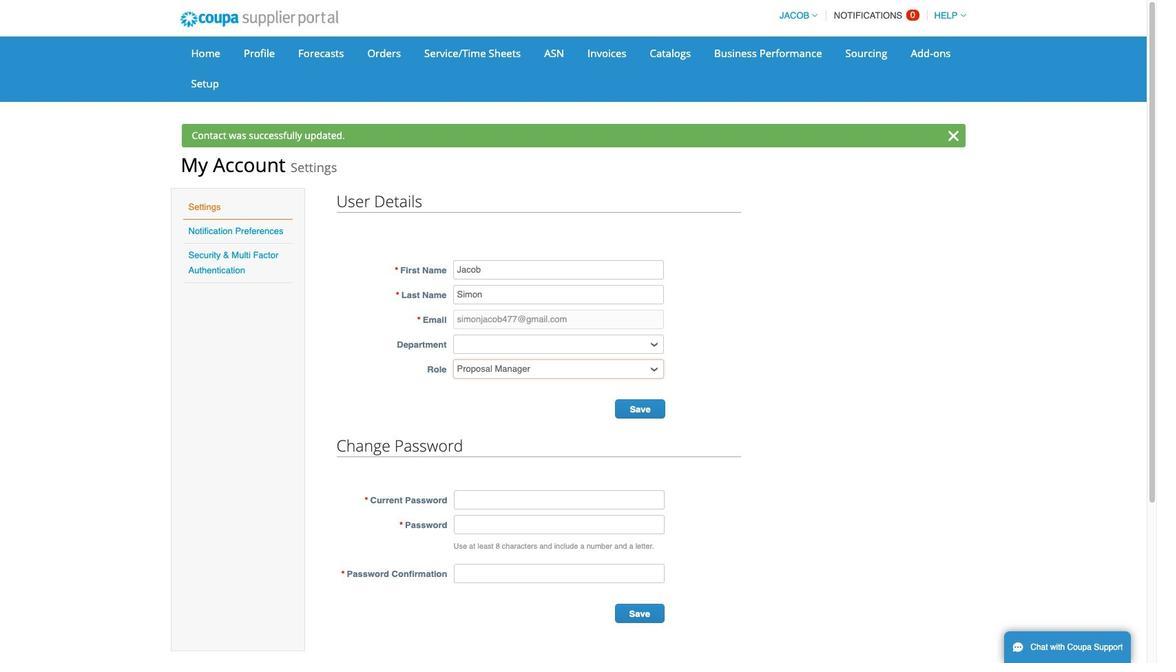 Task type: vqa. For each thing, say whether or not it's contained in the screenshot.
password field
yes



Task type: locate. For each thing, give the bounding box(es) containing it.
None password field
[[454, 490, 664, 510], [454, 515, 664, 535], [454, 564, 664, 583], [454, 490, 664, 510], [454, 515, 664, 535], [454, 564, 664, 583]]

None text field
[[453, 260, 664, 280]]

navigation
[[773, 2, 966, 29]]

coupa supplier portal image
[[170, 2, 348, 37]]

None text field
[[453, 285, 664, 304], [453, 310, 664, 329], [453, 285, 664, 304], [453, 310, 664, 329]]



